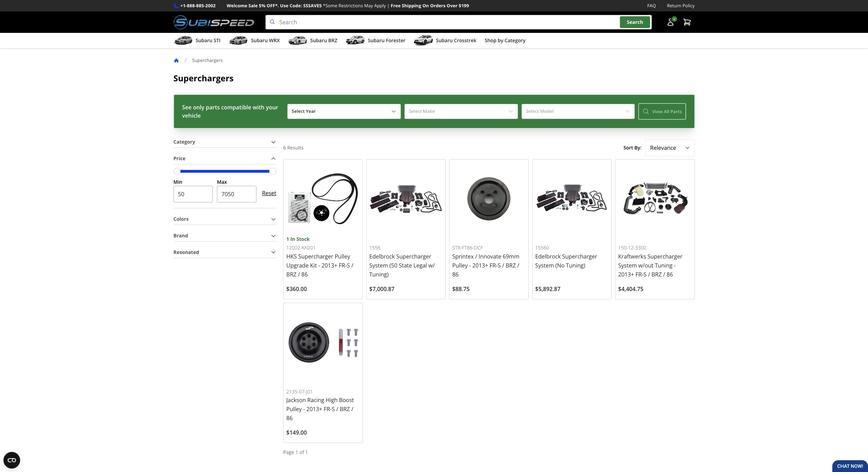 Task type: locate. For each thing, give the bounding box(es) containing it.
search
[[627, 19, 644, 25]]

brand
[[174, 233, 188, 239]]

supercharger for edelbrock supercharger system (50 state legal w/ tuning)
[[397, 253, 432, 261]]

86 inside sprintex / innovate 69mm pulley - 2013+ fr-s / brz / 86
[[453, 271, 459, 279]]

subaru left "wrx"
[[251, 37, 268, 44]]

1 horizontal spatial tuning)
[[566, 262, 586, 270]]

supercharger up kit at bottom
[[298, 253, 334, 261]]

2013+ inside 2135-07-j01 jackson racing high boost pulley - 2013+ fr-s / brz / 86
[[307, 406, 322, 414]]

system inside kraftwerks supercharger system w/out tuning - 2013+ fr-s / brz / 86
[[619, 262, 637, 270]]

- inside kraftwerks supercharger system w/out tuning - 2013+ fr-s / brz / 86
[[674, 262, 676, 270]]

1 system from the left
[[370, 262, 388, 270]]

kit
[[310, 262, 317, 270]]

s inside kraftwerks supercharger system w/out tuning - 2013+ fr-s / brz / 86
[[644, 271, 647, 279]]

brz down boost
[[340, 406, 350, 414]]

1 horizontal spatial pulley
[[335, 253, 350, 261]]

0 vertical spatial tuning)
[[566, 262, 586, 270]]

1 vertical spatial superchargers
[[174, 73, 234, 84]]

-
[[318, 262, 320, 270], [469, 262, 471, 270], [674, 262, 676, 270], [303, 406, 305, 414]]

pulley inside 1 in stock 12002-kk001 hks supercharger pulley upgrade kit - 2013+ fr-s / brz / 86
[[335, 253, 350, 261]]

1 horizontal spatial edelbrock
[[536, 253, 561, 261]]

2 subaru from the left
[[251, 37, 268, 44]]

1 vertical spatial pulley
[[453, 262, 468, 270]]

pulley inside 2135-07-j01 jackson racing high boost pulley - 2013+ fr-s / brz / 86
[[287, 406, 302, 414]]

|
[[387, 2, 390, 9]]

5 subaru from the left
[[436, 37, 453, 44]]

subaru for subaru brz
[[310, 37, 327, 44]]

edelbrock for (50
[[370, 253, 395, 261]]

brz left a subaru forester thumbnail image
[[328, 37, 338, 44]]

2 horizontal spatial 1
[[305, 450, 308, 456]]

supercharger up legal
[[397, 253, 432, 261]]

brz down the tuning
[[652, 271, 662, 279]]

str-
[[453, 245, 462, 251]]

4 subaru from the left
[[368, 37, 385, 44]]

over
[[447, 2, 458, 9]]

0 horizontal spatial edelbrock
[[370, 253, 395, 261]]

sprintex / innovate 69mm pulley - 2013+ fr-s / brz / 86
[[453, 253, 520, 279]]

3 supercharger from the left
[[563, 253, 598, 261]]

tuning)
[[566, 262, 586, 270], [370, 271, 389, 279]]

3 system from the left
[[619, 262, 637, 270]]

search button
[[620, 16, 651, 28]]

2013+ right kit at bottom
[[322, 262, 338, 270]]

return
[[667, 2, 682, 9]]

edelbrock inside edelbrock supercharger system (50 state legal w/ tuning)
[[370, 253, 395, 261]]

0 horizontal spatial tuning)
[[370, 271, 389, 279]]

shop
[[485, 37, 497, 44]]

1 right of
[[305, 450, 308, 456]]

home image
[[174, 58, 179, 63]]

2 vertical spatial pulley
[[287, 406, 302, 414]]

supercharger up the (no
[[563, 253, 598, 261]]

by:
[[635, 145, 642, 151]]

state
[[399, 262, 412, 270]]

tuning) inside edelbrock supercharger system (no tuning)
[[566, 262, 586, 270]]

fr- down high at the bottom left of the page
[[324, 406, 332, 414]]

$199
[[459, 2, 469, 9]]

1 subaru from the left
[[196, 37, 213, 44]]

with
[[253, 104, 265, 111]]

86 inside kraftwerks supercharger system w/out tuning - 2013+ fr-s / brz / 86
[[667, 271, 673, 279]]

pulley inside sprintex / innovate 69mm pulley - 2013+ fr-s / brz / 86
[[453, 262, 468, 270]]

3 subaru from the left
[[310, 37, 327, 44]]

$7,000.87
[[370, 286, 395, 293]]

0 vertical spatial pulley
[[335, 253, 350, 261]]

your
[[266, 104, 278, 111]]

in
[[291, 236, 295, 243]]

system down kraftwerks
[[619, 262, 637, 270]]

tuning) right the (no
[[566, 262, 586, 270]]

brz inside sprintex / innovate 69mm pulley - 2013+ fr-s / brz / 86
[[506, 262, 516, 270]]

fr- down w/out
[[636, 271, 644, 279]]

- down sprintex
[[469, 262, 471, 270]]

select... image
[[685, 145, 691, 151]]

Select Model button
[[522, 104, 635, 119]]

edelbrock down 1556
[[370, 253, 395, 261]]

(no
[[556, 262, 565, 270]]

a subaru sti thumbnail image image
[[174, 35, 193, 46]]

fr- inside sprintex / innovate 69mm pulley - 2013+ fr-s / brz / 86
[[490, 262, 498, 270]]

86 up $88.75
[[453, 271, 459, 279]]

edelbrock supercharger system (no tuning)
[[536, 253, 598, 270]]

+1-888-885-2002
[[180, 2, 216, 9]]

2 edelbrock from the left
[[536, 253, 561, 261]]

s
[[347, 262, 350, 270], [498, 262, 501, 270], [644, 271, 647, 279], [332, 406, 335, 414]]

wrx
[[269, 37, 280, 44]]

$149.00
[[287, 430, 307, 437]]

str-ft86-dcf
[[453, 245, 483, 251]]

fr- down innovate
[[490, 262, 498, 270]]

2002
[[205, 2, 216, 9]]

sprintex / innovate 69mm pulley - 2013+ fr-s / brz / 86 image
[[453, 162, 526, 236]]

brz inside 1 in stock 12002-kk001 hks supercharger pulley upgrade kit - 2013+ fr-s / brz / 86
[[287, 271, 297, 279]]

supercharger inside edelbrock supercharger system (no tuning)
[[563, 253, 598, 261]]

supercharger up the tuning
[[648, 253, 683, 261]]

12002-
[[287, 245, 302, 251]]

86 inside 2135-07-j01 jackson racing high boost pulley - 2013+ fr-s / brz / 86
[[287, 415, 293, 423]]

pulley for supercharger
[[335, 253, 350, 261]]

2013+ down innovate
[[473, 262, 489, 270]]

0 horizontal spatial 1
[[287, 236, 289, 243]]

edelbrock supercharger system (50 state legal w/ tuning)
[[370, 253, 435, 279]]

a subaru forester thumbnail image image
[[346, 35, 365, 46]]

Select Year button
[[287, 104, 401, 119]]

- right the tuning
[[674, 262, 676, 270]]

$360.00
[[287, 286, 307, 293]]

0 horizontal spatial pulley
[[287, 406, 302, 414]]

1 left of
[[296, 450, 298, 456]]

reset
[[262, 190, 276, 197]]

minimum slider
[[174, 168, 180, 175]]

2 horizontal spatial pulley
[[453, 262, 468, 270]]

edelbrock down 15560
[[536, 253, 561, 261]]

ft86-
[[462, 245, 474, 251]]

jackson racing high boost pulley - 2013+ fr-s / brz / 86 image
[[287, 307, 360, 380]]

crosstrek
[[454, 37, 477, 44]]

- inside 1 in stock 12002-kk001 hks supercharger pulley upgrade kit - 2013+ fr-s / brz / 86
[[318, 262, 320, 270]]

edelbrock inside edelbrock supercharger system (no tuning)
[[536, 253, 561, 261]]

use
[[280, 2, 289, 9]]

system inside edelbrock supercharger system (50 state legal w/ tuning)
[[370, 262, 388, 270]]

supercharger inside edelbrock supercharger system (50 state legal w/ tuning)
[[397, 253, 432, 261]]

results
[[287, 145, 304, 151]]

1 left "in"
[[287, 236, 289, 243]]

2 system from the left
[[536, 262, 554, 270]]

edelbrock
[[370, 253, 395, 261], [536, 253, 561, 261]]

price
[[174, 155, 186, 162]]

kraftwerks supercharger system w/out tuning - 2013+ fr-s / brz / 86 image
[[619, 162, 692, 236]]

5%
[[259, 2, 266, 9]]

fr-
[[339, 262, 347, 270], [490, 262, 498, 270], [636, 271, 644, 279], [324, 406, 332, 414]]

innovate
[[479, 253, 502, 261]]

- down jackson on the left of page
[[303, 406, 305, 414]]

system left (50
[[370, 262, 388, 270]]

w/out
[[639, 262, 654, 270]]

sort
[[624, 145, 634, 151]]

supercharger
[[298, 253, 334, 261], [397, 253, 432, 261], [563, 253, 598, 261], [648, 253, 683, 261]]

supercharger inside 1 in stock 12002-kk001 hks supercharger pulley upgrade kit - 2013+ fr-s / brz / 86
[[298, 253, 334, 261]]

system left the (no
[[536, 262, 554, 270]]

$88.75
[[453, 286, 470, 293]]

fr- right kit at bottom
[[339, 262, 347, 270]]

15560
[[536, 245, 549, 251]]

1 horizontal spatial system
[[536, 262, 554, 270]]

j01
[[306, 389, 313, 396]]

superchargers
[[192, 57, 223, 63], [174, 73, 234, 84]]

1 edelbrock from the left
[[370, 253, 395, 261]]

subaru wrx button
[[229, 34, 280, 48]]

subaru left 'crosstrek'
[[436, 37, 453, 44]]

brz inside kraftwerks supercharger system w/out tuning - 2013+ fr-s / brz / 86
[[652, 271, 662, 279]]

superchargers down subaru sti in the left of the page
[[192, 57, 223, 63]]

2 supercharger from the left
[[397, 253, 432, 261]]

Min text field
[[174, 186, 213, 203]]

brz down upgrade
[[287, 271, 297, 279]]

2 horizontal spatial system
[[619, 262, 637, 270]]

subaru right a subaru brz thumbnail image
[[310, 37, 327, 44]]

0 horizontal spatial system
[[370, 262, 388, 270]]

2013+ up $4,404.75
[[619, 271, 634, 279]]

subaru left forester
[[368, 37, 385, 44]]

brand button
[[174, 231, 276, 242]]

brz down 69mm
[[506, 262, 516, 270]]

Max text field
[[217, 186, 257, 203]]

2013+
[[322, 262, 338, 270], [473, 262, 489, 270], [619, 271, 634, 279], [307, 406, 322, 414]]

superchargers down 'superchargers' link at top
[[174, 73, 234, 84]]

86 down upgrade
[[302, 271, 308, 279]]

tuning) up $7,000.87
[[370, 271, 389, 279]]

system inside edelbrock supercharger system (no tuning)
[[536, 262, 554, 270]]

1
[[287, 236, 289, 243], [296, 450, 298, 456], [305, 450, 308, 456]]

- right kit at bottom
[[318, 262, 320, 270]]

edelbrock supercharger system (no tuning) image
[[536, 162, 609, 236]]

*some
[[323, 2, 338, 9]]

Select... button
[[646, 140, 695, 157]]

subaru brz button
[[288, 34, 338, 48]]

system for (no
[[536, 262, 554, 270]]

kraftwerks supercharger system w/out tuning - 2013+ fr-s / brz / 86
[[619, 253, 683, 279]]

sale
[[249, 2, 258, 9]]

supercharger for edelbrock supercharger system (no tuning)
[[563, 253, 598, 261]]

1 vertical spatial tuning)
[[370, 271, 389, 279]]

supercharger inside kraftwerks supercharger system w/out tuning - 2013+ fr-s / brz / 86
[[648, 253, 683, 261]]

86 down the tuning
[[667, 271, 673, 279]]

2013+ down racing
[[307, 406, 322, 414]]

86 up '$149.00'
[[287, 415, 293, 423]]

page 1 of 1
[[283, 450, 308, 456]]

86
[[302, 271, 308, 279], [453, 271, 459, 279], [667, 271, 673, 279], [287, 415, 293, 423]]

12-
[[628, 245, 636, 251]]

07-
[[299, 389, 306, 396]]

+1-888-885-2002 link
[[180, 2, 216, 9]]

1 supercharger from the left
[[298, 253, 334, 261]]

subaru left sti
[[196, 37, 213, 44]]

brz
[[328, 37, 338, 44], [506, 262, 516, 270], [287, 271, 297, 279], [652, 271, 662, 279], [340, 406, 350, 414]]

4 supercharger from the left
[[648, 253, 683, 261]]

category
[[174, 139, 195, 145]]

system for (50
[[370, 262, 388, 270]]

s inside 2135-07-j01 jackson racing high boost pulley - 2013+ fr-s / brz / 86
[[332, 406, 335, 414]]

a subaru wrx thumbnail image image
[[229, 35, 248, 46]]



Task type: vqa. For each thing, say whether or not it's contained in the screenshot.
1999 corresponding to 1999 Subaru Impreza
no



Task type: describe. For each thing, give the bounding box(es) containing it.
- inside 2135-07-j01 jackson racing high boost pulley - 2013+ fr-s / brz / 86
[[303, 406, 305, 414]]

legal
[[414, 262, 427, 270]]

hks
[[287, 253, 297, 261]]

colors button
[[174, 214, 276, 225]]

kk001
[[302, 245, 316, 251]]

price button
[[174, 154, 276, 164]]

subaru brz
[[310, 37, 338, 44]]

code:
[[290, 2, 302, 9]]

parts
[[206, 104, 220, 111]]

of
[[300, 450, 304, 456]]

pulley for boost
[[287, 406, 302, 414]]

1 inside 1 in stock 12002-kk001 hks supercharger pulley upgrade kit - 2013+ fr-s / brz / 86
[[287, 236, 289, 243]]

welcome
[[227, 2, 247, 9]]

superchargers link
[[192, 57, 228, 63]]

150-
[[619, 245, 629, 251]]

on
[[423, 2, 429, 9]]

1 in stock 12002-kk001 hks supercharger pulley upgrade kit - 2013+ fr-s / brz / 86
[[287, 236, 354, 279]]

kraftwerks
[[619, 253, 646, 261]]

s inside 1 in stock 12002-kk001 hks supercharger pulley upgrade kit - 2013+ fr-s / brz / 86
[[347, 262, 350, 270]]

policy
[[683, 2, 695, 9]]

colors
[[174, 216, 189, 223]]

vehicle
[[182, 112, 201, 120]]

1556
[[370, 245, 381, 251]]

a subaru crosstrek thumbnail image image
[[414, 35, 433, 46]]

select year image
[[391, 109, 397, 114]]

jackson
[[287, 397, 306, 405]]

racing
[[307, 397, 324, 405]]

free
[[391, 2, 401, 9]]

*some restrictions may apply | free shipping on orders over $199
[[323, 2, 469, 9]]

tuning) inside edelbrock supercharger system (50 state legal w/ tuning)
[[370, 271, 389, 279]]

2135-
[[287, 389, 299, 396]]

(50
[[390, 262, 398, 270]]

compatible
[[221, 104, 251, 111]]

fr- inside 2135-07-j01 jackson racing high boost pulley - 2013+ fr-s / brz / 86
[[324, 406, 332, 414]]

subaru forester button
[[346, 34, 406, 48]]

select model image
[[625, 109, 631, 114]]

off*.
[[267, 2, 279, 9]]

6
[[283, 145, 286, 151]]

page
[[283, 450, 294, 456]]

2013+ inside 1 in stock 12002-kk001 hks supercharger pulley upgrade kit - 2013+ fr-s / brz / 86
[[322, 262, 338, 270]]

3300
[[636, 245, 647, 251]]

may
[[364, 2, 373, 9]]

faq link
[[648, 2, 656, 9]]

885-
[[196, 2, 205, 9]]

only
[[193, 104, 205, 111]]

sti
[[214, 37, 221, 44]]

orders
[[430, 2, 446, 9]]

see
[[182, 104, 192, 111]]

2135-07-j01 jackson racing high boost pulley - 2013+ fr-s / brz / 86
[[287, 389, 354, 423]]

search input field
[[265, 15, 652, 30]]

supercharger for kraftwerks supercharger system w/out tuning - 2013+ fr-s / brz / 86
[[648, 253, 683, 261]]

high
[[326, 397, 338, 405]]

shop by category
[[485, 37, 526, 44]]

forester
[[386, 37, 406, 44]]

edelbrock supercharger system (50 state legal w/ tuning) image
[[370, 162, 443, 236]]

subaru for subaru crosstrek
[[436, 37, 453, 44]]

shop by category button
[[485, 34, 526, 48]]

dcf
[[474, 245, 483, 251]]

86 inside 1 in stock 12002-kk001 hks supercharger pulley upgrade kit - 2013+ fr-s / brz / 86
[[302, 271, 308, 279]]

category button
[[174, 137, 276, 148]]

fr- inside kraftwerks supercharger system w/out tuning - 2013+ fr-s / brz / 86
[[636, 271, 644, 279]]

return policy link
[[667, 2, 695, 9]]

see only parts compatible with your vehicle
[[182, 104, 278, 120]]

Select Make button
[[405, 104, 518, 119]]

2013+ inside sprintex / innovate 69mm pulley - 2013+ fr-s / brz / 86
[[473, 262, 489, 270]]

69mm
[[503, 253, 520, 261]]

open widget image
[[3, 453, 20, 470]]

maximum slider
[[270, 168, 276, 175]]

- inside sprintex / innovate 69mm pulley - 2013+ fr-s / brz / 86
[[469, 262, 471, 270]]

a subaru brz thumbnail image image
[[288, 35, 308, 46]]

sort by:
[[624, 145, 642, 151]]

subispeed logo image
[[174, 15, 254, 30]]

edelbrock for (no
[[536, 253, 561, 261]]

brz inside subaru brz dropdown button
[[328, 37, 338, 44]]

subaru for subaru sti
[[196, 37, 213, 44]]

sprintex
[[453, 253, 474, 261]]

sssave5
[[303, 2, 322, 9]]

1 horizontal spatial 1
[[296, 450, 298, 456]]

apply
[[374, 2, 386, 9]]

max
[[217, 179, 227, 185]]

subaru for subaru wrx
[[251, 37, 268, 44]]

select make image
[[508, 109, 514, 114]]

welcome sale 5% off*. use code: sssave5
[[227, 2, 322, 9]]

subaru sti
[[196, 37, 221, 44]]

0 vertical spatial superchargers
[[192, 57, 223, 63]]

fr- inside 1 in stock 12002-kk001 hks supercharger pulley upgrade kit - 2013+ fr-s / brz / 86
[[339, 262, 347, 270]]

hks supercharger pulley upgrade kit - 2013+ fr-s / brz / 86 image
[[287, 162, 360, 236]]

150-12-3300
[[619, 245, 647, 251]]

s inside sprintex / innovate 69mm pulley - 2013+ fr-s / brz / 86
[[498, 262, 501, 270]]

$5,892.87
[[536, 286, 561, 293]]

6 results
[[283, 145, 304, 151]]

system for w/out
[[619, 262, 637, 270]]

faq
[[648, 2, 656, 9]]

subaru crosstrek
[[436, 37, 477, 44]]

2013+ inside kraftwerks supercharger system w/out tuning - 2013+ fr-s / brz / 86
[[619, 271, 634, 279]]

$4,404.75
[[619, 286, 644, 293]]

upgrade
[[287, 262, 309, 270]]

subaru forester
[[368, 37, 406, 44]]

subaru crosstrek button
[[414, 34, 477, 48]]

subaru wrx
[[251, 37, 280, 44]]

subaru for subaru forester
[[368, 37, 385, 44]]

restrictions
[[339, 2, 363, 9]]

boost
[[339, 397, 354, 405]]

reset button
[[262, 185, 276, 202]]

return policy
[[667, 2, 695, 9]]

stock
[[297, 236, 310, 243]]

resonated
[[174, 249, 199, 256]]

category
[[505, 37, 526, 44]]

button image
[[667, 18, 675, 26]]

brz inside 2135-07-j01 jackson racing high boost pulley - 2013+ fr-s / brz / 86
[[340, 406, 350, 414]]



